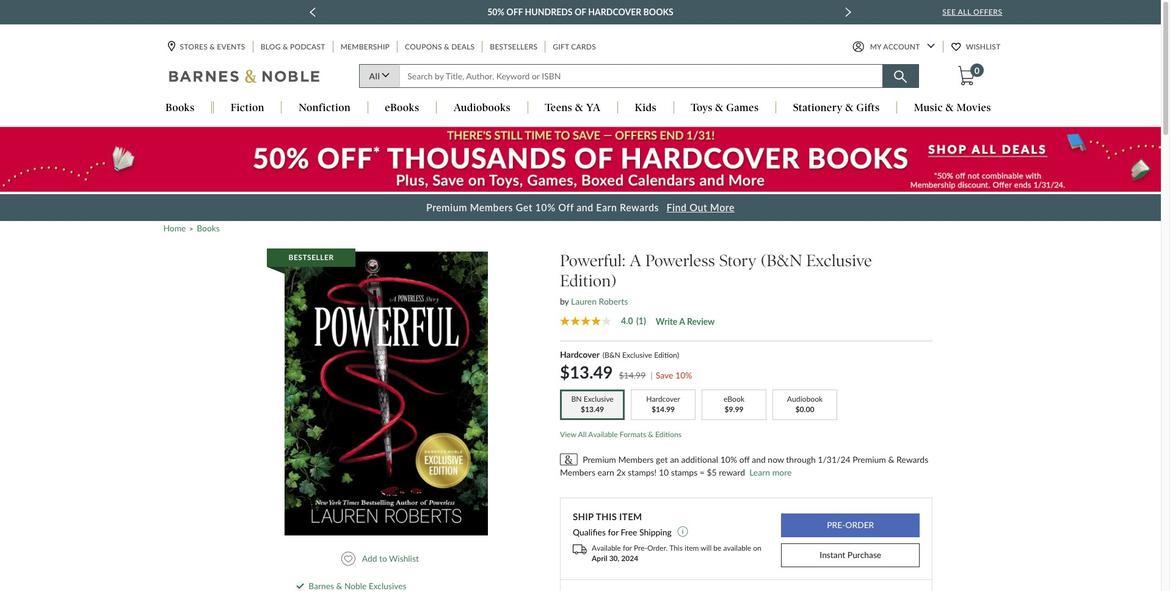 Task type: describe. For each thing, give the bounding box(es) containing it.
ebook
[[724, 395, 745, 404]]

50%
[[488, 7, 505, 17]]

audiobook $0.00
[[787, 395, 823, 414]]

wishlist inside wishlist link
[[966, 42, 1001, 52]]

stores & events
[[180, 42, 245, 52]]

edition) inside powerful: a powerless story (b&n exclusive edition) by lauren roberts
[[560, 271, 617, 291]]

save 10%
[[656, 370, 693, 381]]

on
[[753, 544, 762, 553]]

instant purchase
[[820, 550, 882, 560]]

write a review button
[[656, 317, 715, 327]]

0
[[975, 65, 980, 76]]

deals
[[452, 42, 475, 52]]

ship
[[573, 511, 594, 522]]

search image
[[894, 71, 907, 83]]

podcast
[[290, 42, 325, 52]]

stationery & gifts
[[793, 102, 880, 114]]

ebooks button
[[368, 102, 436, 115]]

none submit inside $13.49 main content
[[781, 514, 920, 538]]

be
[[714, 544, 722, 553]]

2 horizontal spatial premium
[[853, 455, 886, 465]]

stamps
[[671, 468, 698, 478]]

check image
[[297, 584, 304, 590]]

hardcover (b&n exclusive edition)
[[560, 349, 679, 360]]

2x
[[617, 468, 626, 478]]

view all available formats & editions link
[[560, 430, 682, 439]]

cart image
[[958, 66, 975, 86]]

see
[[943, 7, 956, 16]]

hardcover for hardcover $14.99
[[647, 395, 680, 404]]

available
[[724, 544, 751, 553]]

pre-
[[634, 544, 648, 553]]

coupons & deals link
[[404, 41, 476, 53]]

& for blog
[[283, 42, 288, 52]]

0 vertical spatial rewards
[[620, 202, 659, 213]]

2 vertical spatial members
[[560, 468, 596, 478]]

see all offers link
[[943, 7, 1003, 16]]

next slide / item image
[[846, 7, 852, 17]]

& left editions
[[648, 430, 654, 439]]

off
[[740, 455, 750, 465]]

will
[[701, 544, 712, 553]]

$13.49
[[560, 362, 613, 383]]

membership link
[[339, 41, 391, 53]]

books link
[[197, 223, 220, 234]]

item
[[620, 511, 642, 522]]

a
[[679, 317, 685, 327]]

additional
[[681, 455, 719, 465]]

view
[[560, 430, 577, 439]]

Search by Title, Author, Keyword or ISBN text field
[[400, 64, 883, 88]]

2 horizontal spatial books
[[644, 7, 674, 17]]

$14.99 for hardcover
[[652, 405, 675, 414]]

exclusive inside hardcover (b&n exclusive edition)
[[623, 351, 652, 360]]

4.0
[[621, 316, 633, 326]]

audiobook
[[787, 395, 823, 404]]

books button
[[149, 102, 211, 115]]

& for toys
[[716, 102, 724, 114]]

stamps!
[[628, 468, 657, 478]]

premium for premium members get 10% off and earn rewards find out more
[[426, 202, 467, 213]]

50% off thousans of hardcover books, plus, save on toys, games, boxed calendars and more image
[[0, 127, 1161, 192]]

edition) inside hardcover (b&n exclusive edition)
[[654, 351, 679, 360]]

0 vertical spatial available
[[588, 430, 618, 439]]

gift cards link
[[552, 41, 597, 53]]

$9.99
[[725, 405, 744, 414]]

blog
[[261, 42, 281, 52]]

my account button
[[853, 41, 935, 53]]

kids button
[[618, 102, 674, 115]]

wishlist link
[[952, 41, 1002, 53]]

=
[[700, 468, 705, 478]]

bestseller link
[[267, 249, 488, 536]]

hundreds
[[525, 7, 573, 17]]

$13.49 main content
[[0, 127, 1161, 591]]

all link
[[359, 64, 400, 88]]

$0.00
[[796, 405, 815, 414]]

a
[[630, 251, 641, 270]]

hardcover for hardcover (b&n exclusive edition)
[[560, 349, 600, 360]]

50% off hundreds of hardcover books
[[488, 7, 674, 17]]

audiobooks
[[454, 102, 511, 114]]

purchase
[[848, 550, 882, 560]]

& for stores
[[210, 42, 215, 52]]

all for see
[[958, 7, 972, 16]]

(1)
[[637, 316, 646, 326]]

stores
[[180, 42, 208, 52]]

gift
[[553, 42, 569, 52]]

& for music
[[946, 102, 954, 114]]

ya
[[586, 102, 601, 114]]

review
[[687, 317, 715, 327]]

members for get
[[618, 455, 654, 465]]

fiction button
[[214, 102, 281, 115]]

available inside available for pre-order. this item will be available on april 30, 2024
[[592, 544, 621, 553]]

4.0 (1)
[[621, 316, 646, 326]]

lauren
[[571, 296, 597, 306]]

hardcover $14.99
[[647, 395, 680, 414]]

(b&n inside powerful: a powerless story (b&n exclusive edition) by lauren roberts
[[761, 251, 802, 270]]

off inside $13.49 main content
[[558, 202, 574, 213]]

fiction
[[231, 102, 264, 114]]

get
[[656, 455, 668, 465]]

for inside available for pre-order. this item will be available on april 30, 2024
[[623, 544, 632, 553]]

ship this item qualifies for free shipping
[[573, 511, 674, 537]]

teens & ya button
[[528, 102, 618, 115]]

music & movies
[[914, 102, 991, 114]]

premium members get 10% off and earn rewards find out more
[[426, 202, 735, 213]]

now
[[768, 455, 784, 465]]

membership
[[341, 42, 390, 52]]

an
[[670, 455, 679, 465]]



Task type: vqa. For each thing, say whether or not it's contained in the screenshot.
50% Off Thousans of Hardcover Books, Plus, save on Toys, Games, Boxed Calendars and More image
yes



Task type: locate. For each thing, give the bounding box(es) containing it.
home
[[163, 223, 186, 234]]

and left earn
[[577, 202, 594, 213]]

2 vertical spatial books
[[197, 223, 220, 234]]

down arrow image
[[927, 44, 935, 49]]

2024
[[621, 554, 639, 563]]

$14.99 up editions
[[652, 405, 675, 414]]

2 horizontal spatial all
[[958, 7, 972, 16]]

1 vertical spatial off
[[558, 202, 574, 213]]

nonfiction
[[299, 102, 351, 114]]

exclusive inside powerful: a powerless story (b&n exclusive edition) by lauren roberts
[[807, 251, 872, 270]]

my account
[[870, 42, 920, 52]]

1 horizontal spatial members
[[560, 468, 596, 478]]

for
[[608, 527, 619, 537], [623, 544, 632, 553]]

this
[[670, 544, 683, 553]]

reward
[[719, 468, 745, 478]]

None field
[[400, 64, 883, 88]]

teens
[[545, 102, 573, 114]]

& right 1/31/24
[[889, 455, 895, 465]]

members left "earn"
[[560, 468, 596, 478]]

& right stores
[[210, 42, 215, 52]]

1 vertical spatial available
[[592, 544, 621, 553]]

powerful:
[[560, 251, 626, 270]]

0 horizontal spatial 10%
[[535, 202, 556, 213]]

exclusive
[[807, 251, 872, 270], [623, 351, 652, 360]]

& inside premium members get an additional 10% off and now through 1/31/24 premium & rewards members earn 2x stamps! 10 stamps = $5 reward
[[889, 455, 895, 465]]

gift cards
[[553, 42, 596, 52]]

0 vertical spatial books
[[644, 7, 674, 17]]

0 horizontal spatial exclusive
[[623, 351, 652, 360]]

for left free
[[608, 527, 619, 537]]

coupons
[[405, 42, 442, 52]]

(b&n up $13.49 $14.99
[[603, 351, 621, 360]]

find
[[667, 202, 687, 213]]

1 horizontal spatial exclusive
[[807, 251, 872, 270]]

0 horizontal spatial (b&n
[[603, 351, 621, 360]]

by
[[560, 296, 569, 306]]

0 horizontal spatial off
[[507, 7, 523, 17]]

learn more
[[750, 468, 792, 478]]

nonfiction button
[[282, 102, 368, 115]]

1 horizontal spatial for
[[623, 544, 632, 553]]

hardcover down save 10%
[[647, 395, 680, 404]]

wishlist right the to
[[389, 553, 419, 564]]

april
[[592, 554, 608, 563]]

$13.49 $14.99
[[560, 362, 646, 383]]

1 horizontal spatial rewards
[[897, 455, 929, 465]]

all inside $13.49 main content
[[578, 430, 587, 439]]

wishlist up 0
[[966, 42, 1001, 52]]

2 vertical spatial all
[[578, 430, 587, 439]]

1 horizontal spatial $14.99
[[652, 405, 675, 414]]

0 vertical spatial $14.99
[[619, 370, 646, 381]]

edition) up lauren at bottom
[[560, 271, 617, 291]]

1 horizontal spatial and
[[752, 455, 766, 465]]

toys
[[691, 102, 713, 114]]

for inside the ship this item qualifies for free shipping
[[608, 527, 619, 537]]

bestseller
[[289, 253, 334, 262]]

stationery & gifts button
[[777, 102, 897, 115]]

10% inside premium members get an additional 10% off and now through 1/31/24 premium & rewards members earn 2x stamps! 10 stamps = $5 reward
[[721, 455, 737, 465]]

add to wishlist
[[362, 553, 419, 564]]

0 horizontal spatial wishlist
[[389, 553, 419, 564]]

$14.99 down hardcover (b&n exclusive edition) on the bottom of page
[[619, 370, 646, 381]]

hardcover right of
[[588, 7, 642, 17]]

more
[[773, 468, 792, 478]]

free
[[621, 527, 637, 537]]

ebooks
[[385, 102, 419, 114]]

0 vertical spatial for
[[608, 527, 619, 537]]

0 vertical spatial edition)
[[560, 271, 617, 291]]

1 horizontal spatial (b&n
[[761, 251, 802, 270]]

0 button
[[957, 64, 984, 86]]

0 horizontal spatial and
[[577, 202, 594, 213]]

10
[[659, 468, 669, 478]]

1 vertical spatial hardcover
[[560, 349, 600, 360]]

logo image
[[169, 69, 320, 86]]

available up april
[[592, 544, 621, 553]]

hardcover up "$13.49"
[[560, 349, 600, 360]]

all for view
[[578, 430, 587, 439]]

& right music
[[946, 102, 954, 114]]

& for stationery
[[846, 102, 854, 114]]

0 vertical spatial off
[[507, 7, 523, 17]]

1 vertical spatial (b&n
[[603, 351, 621, 360]]

write
[[656, 317, 678, 327]]

games
[[727, 102, 759, 114]]

coupons & deals
[[405, 42, 475, 52]]

learn more link
[[750, 466, 792, 480]]

editions
[[656, 430, 682, 439]]

more
[[710, 202, 735, 213]]

powerful: a powerless story (b&n exclusive edition) image
[[285, 251, 488, 536]]

see all offers
[[943, 7, 1003, 16]]

qualifies
[[573, 527, 606, 537]]

user image
[[853, 41, 864, 53]]

& right blog
[[283, 42, 288, 52]]

members for get
[[470, 202, 513, 213]]

all right the see
[[958, 7, 972, 16]]

0 horizontal spatial books
[[166, 102, 195, 114]]

1 vertical spatial all
[[369, 71, 380, 82]]

$14.99 inside $13.49 $14.99
[[619, 370, 646, 381]]

members up stamps!
[[618, 455, 654, 465]]

stores & events link
[[168, 41, 247, 53]]

2 vertical spatial hardcover
[[647, 395, 680, 404]]

members left get
[[470, 202, 513, 213]]

wishlist inside the add to wishlist link
[[389, 553, 419, 564]]

0 horizontal spatial for
[[608, 527, 619, 537]]

& left ya on the top right of page
[[575, 102, 584, 114]]

0 horizontal spatial all
[[369, 71, 380, 82]]

$14.99
[[619, 370, 646, 381], [652, 405, 675, 414]]

& left 'gifts'
[[846, 102, 854, 114]]

available left formats
[[588, 430, 618, 439]]

premium members get an additional 10% off and now through 1/31/24 premium & rewards members earn 2x stamps! 10 stamps = $5 reward
[[560, 455, 929, 478]]

1 vertical spatial and
[[752, 455, 766, 465]]

None submit
[[781, 514, 920, 538]]

0 vertical spatial (b&n
[[761, 251, 802, 270]]

books inside button
[[166, 102, 195, 114]]

10% right get
[[535, 202, 556, 213]]

edition) up save 10%
[[654, 351, 679, 360]]

movies
[[957, 102, 991, 114]]

learn
[[750, 468, 770, 478]]

1 horizontal spatial wishlist
[[966, 42, 1001, 52]]

0 vertical spatial and
[[577, 202, 594, 213]]

and inside premium members get an additional 10% off and now through 1/31/24 premium & rewards members earn 2x stamps! 10 stamps = $5 reward
[[752, 455, 766, 465]]

1 vertical spatial members
[[618, 455, 654, 465]]

my
[[870, 42, 882, 52]]

wishlist
[[966, 42, 1001, 52], [389, 553, 419, 564]]

and up learn
[[752, 455, 766, 465]]

1 horizontal spatial edition)
[[654, 351, 679, 360]]

all down membership
[[369, 71, 380, 82]]

0 horizontal spatial edition)
[[560, 271, 617, 291]]

stationery
[[793, 102, 843, 114]]

& for coupons
[[444, 42, 450, 52]]

0 horizontal spatial premium
[[426, 202, 467, 213]]

0 vertical spatial wishlist
[[966, 42, 1001, 52]]

1 vertical spatial $14.99
[[652, 405, 675, 414]]

roberts
[[599, 296, 628, 306]]

previous slide / item image
[[310, 7, 316, 17]]

books
[[644, 7, 674, 17], [166, 102, 195, 114], [197, 223, 220, 234]]

(b&n
[[761, 251, 802, 270], [603, 351, 621, 360]]

formats
[[620, 430, 646, 439]]

off left earn
[[558, 202, 574, 213]]

story
[[720, 251, 757, 270]]

instant purchase button
[[781, 544, 920, 567]]

1 horizontal spatial off
[[558, 202, 574, 213]]

off right '50%'
[[507, 7, 523, 17]]

1 vertical spatial for
[[623, 544, 632, 553]]

toys & games button
[[674, 102, 776, 115]]

50% off hundreds of hardcover books link
[[488, 5, 674, 20]]

& for teens
[[575, 102, 584, 114]]

1 horizontal spatial premium
[[583, 455, 616, 465]]

home link
[[163, 223, 186, 234]]

view all available formats & editions
[[560, 430, 682, 439]]

for up 2024
[[623, 544, 632, 553]]

1 horizontal spatial books
[[197, 223, 220, 234]]

1 vertical spatial 10%
[[721, 455, 737, 465]]

item
[[685, 544, 699, 553]]

available for pre-order. this item will be available on april 30, 2024
[[592, 544, 762, 563]]

to
[[379, 553, 387, 564]]

instant
[[820, 550, 846, 560]]

& right toys
[[716, 102, 724, 114]]

1 vertical spatial edition)
[[654, 351, 679, 360]]

0 vertical spatial all
[[958, 7, 972, 16]]

music & movies button
[[898, 102, 1008, 115]]

1 vertical spatial exclusive
[[623, 351, 652, 360]]

1 vertical spatial rewards
[[897, 455, 929, 465]]

0 horizontal spatial members
[[470, 202, 513, 213]]

out
[[690, 202, 708, 213]]

$14.99 for $13.49
[[619, 370, 646, 381]]

ebook $9.99
[[724, 395, 745, 414]]

books inside $13.49 main content
[[197, 223, 220, 234]]

0 vertical spatial members
[[470, 202, 513, 213]]

all right "view"
[[578, 430, 587, 439]]

10% up reward
[[721, 455, 737, 465]]

$14.99 inside hardcover $14.99
[[652, 405, 675, 414]]

through
[[786, 455, 816, 465]]

order.
[[648, 544, 668, 553]]

cards
[[571, 42, 596, 52]]

& left deals
[[444, 42, 450, 52]]

available
[[588, 430, 618, 439], [592, 544, 621, 553]]

0 horizontal spatial $14.99
[[619, 370, 646, 381]]

and
[[577, 202, 594, 213], [752, 455, 766, 465]]

rewards inside premium members get an additional 10% off and now through 1/31/24 premium & rewards members earn 2x stamps! 10 stamps = $5 reward
[[897, 455, 929, 465]]

1 vertical spatial books
[[166, 102, 195, 114]]

0 horizontal spatial rewards
[[620, 202, 659, 213]]

0 vertical spatial exclusive
[[807, 251, 872, 270]]

0 vertical spatial 10%
[[535, 202, 556, 213]]

(b&n right the story
[[761, 251, 802, 270]]

1 horizontal spatial 10%
[[721, 455, 737, 465]]

1 vertical spatial wishlist
[[389, 553, 419, 564]]

rewards
[[620, 202, 659, 213], [897, 455, 929, 465]]

bestsellers
[[490, 42, 538, 52]]

0 vertical spatial hardcover
[[588, 7, 642, 17]]

write a review
[[656, 317, 715, 327]]

1 horizontal spatial all
[[578, 430, 587, 439]]

premium for premium members get an additional 10% off and now through 1/31/24 premium & rewards members earn 2x stamps! 10 stamps = $5 reward
[[583, 455, 616, 465]]

2 horizontal spatial members
[[618, 455, 654, 465]]

(b&n inside hardcover (b&n exclusive edition)
[[603, 351, 621, 360]]

of
[[575, 7, 586, 17]]



